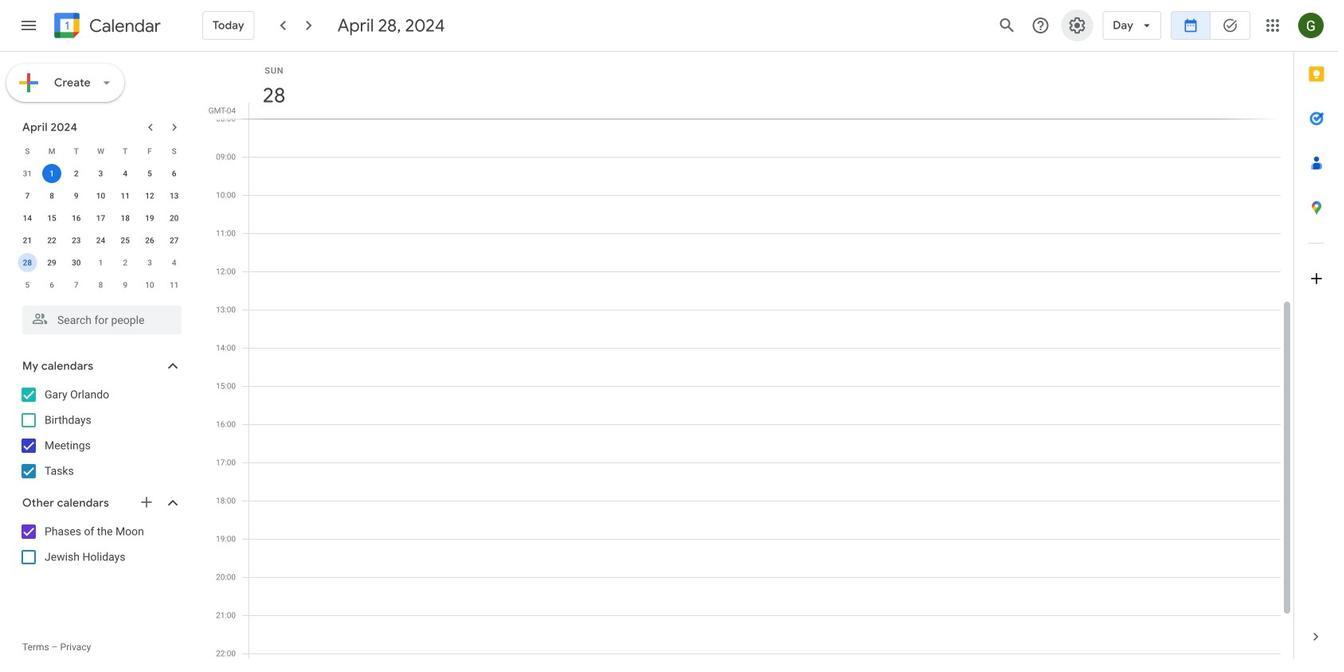 Task type: describe. For each thing, give the bounding box(es) containing it.
20 element
[[165, 209, 184, 228]]

3 element
[[91, 164, 110, 183]]

march 31 element
[[18, 164, 37, 183]]

10 element
[[91, 186, 110, 205]]

27 element
[[165, 231, 184, 250]]

8 element
[[42, 186, 61, 205]]

24 element
[[91, 231, 110, 250]]

7 row from the top
[[15, 274, 186, 296]]

april 2024 grid
[[15, 140, 186, 296]]

my calendars list
[[3, 382, 198, 484]]

6 element
[[165, 164, 184, 183]]

23 element
[[67, 231, 86, 250]]

heading inside calendar element
[[86, 16, 161, 35]]

main drawer image
[[19, 16, 38, 35]]

15 element
[[42, 209, 61, 228]]

1 vertical spatial cell
[[15, 252, 40, 274]]

4 element
[[116, 164, 135, 183]]

may 7 element
[[67, 276, 86, 295]]

7 element
[[18, 186, 37, 205]]

may 10 element
[[140, 276, 159, 295]]

18 element
[[116, 209, 135, 228]]

may 4 element
[[165, 253, 184, 272]]

16 element
[[67, 209, 86, 228]]

may 5 element
[[18, 276, 37, 295]]

calendar element
[[51, 10, 161, 45]]

2 element
[[67, 164, 86, 183]]

14 element
[[18, 209, 37, 228]]

6 row from the top
[[15, 252, 186, 274]]



Task type: locate. For each thing, give the bounding box(es) containing it.
Search for people text field
[[32, 306, 172, 335]]

29 element
[[42, 253, 61, 272]]

5 row from the top
[[15, 229, 186, 252]]

tab list
[[1294, 52, 1338, 615]]

30 element
[[67, 253, 86, 272]]

heading
[[86, 16, 161, 35]]

may 8 element
[[91, 276, 110, 295]]

5 element
[[140, 164, 159, 183]]

may 3 element
[[140, 253, 159, 272]]

row up may 8 element
[[15, 252, 186, 274]]

row group
[[15, 162, 186, 296]]

may 6 element
[[42, 276, 61, 295]]

28 element
[[18, 253, 37, 272]]

row up may 1 "element"
[[15, 229, 186, 252]]

3 row from the top
[[15, 185, 186, 207]]

settings menu image
[[1068, 16, 1087, 35]]

cell up may 5 element
[[15, 252, 40, 274]]

22 element
[[42, 231, 61, 250]]

row up 10 element
[[15, 162, 186, 185]]

row down 3 element
[[15, 185, 186, 207]]

row
[[15, 140, 186, 162], [15, 162, 186, 185], [15, 185, 186, 207], [15, 207, 186, 229], [15, 229, 186, 252], [15, 252, 186, 274], [15, 274, 186, 296]]

row down 10 element
[[15, 207, 186, 229]]

may 9 element
[[116, 276, 135, 295]]

26 element
[[140, 231, 159, 250]]

1, today element
[[42, 164, 61, 183]]

17 element
[[91, 209, 110, 228]]

add other calendars image
[[139, 495, 155, 511]]

1 row from the top
[[15, 140, 186, 162]]

0 vertical spatial cell
[[40, 162, 64, 185]]

4 row from the top
[[15, 207, 186, 229]]

other calendars list
[[3, 519, 198, 570]]

may 1 element
[[91, 253, 110, 272]]

12 element
[[140, 186, 159, 205]]

cell up 8 element
[[40, 162, 64, 185]]

25 element
[[116, 231, 135, 250]]

may 11 element
[[165, 276, 184, 295]]

grid
[[204, 52, 1294, 660]]

9 element
[[67, 186, 86, 205]]

row down may 1 "element"
[[15, 274, 186, 296]]

may 2 element
[[116, 253, 135, 272]]

column header
[[249, 52, 1281, 119]]

21 element
[[18, 231, 37, 250]]

cell
[[40, 162, 64, 185], [15, 252, 40, 274]]

2 row from the top
[[15, 162, 186, 185]]

11 element
[[116, 186, 135, 205]]

19 element
[[140, 209, 159, 228]]

row up 3 element
[[15, 140, 186, 162]]

13 element
[[165, 186, 184, 205]]

None search field
[[0, 299, 198, 335]]



Task type: vqa. For each thing, say whether or not it's contained in the screenshot.
'group'
no



